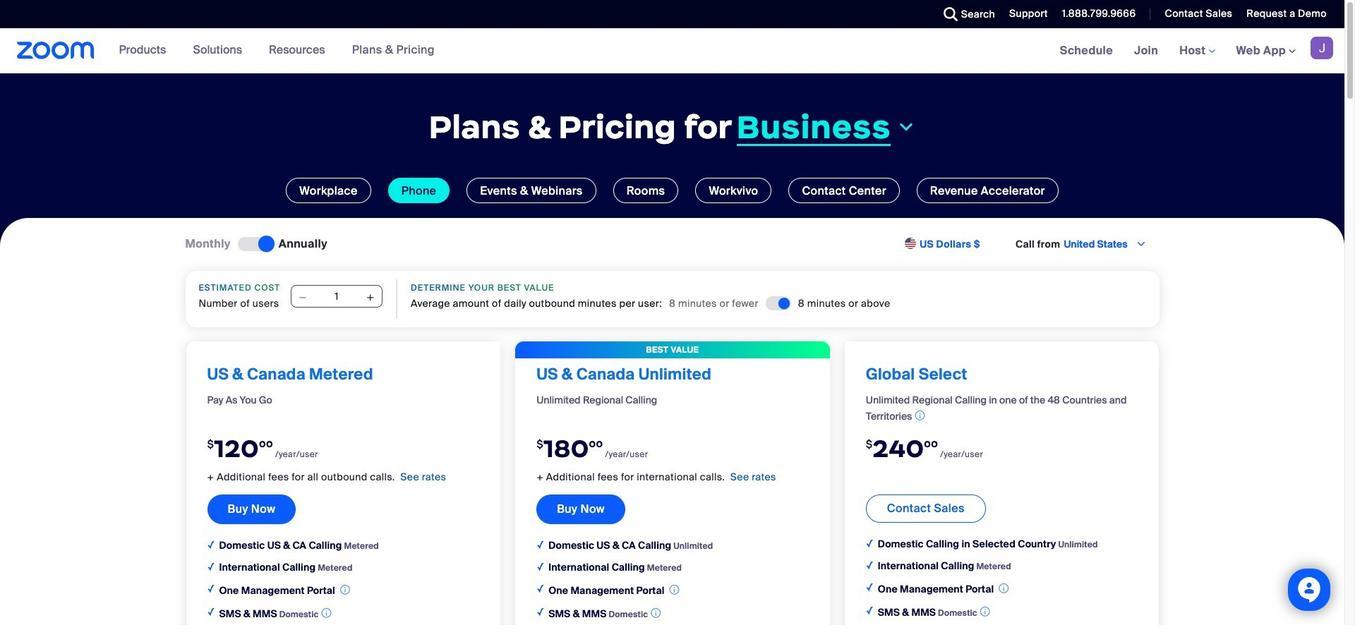 Task type: describe. For each thing, give the bounding box(es) containing it.
average amount of daily outbound minutes per user:8 minutes or fewer element
[[669, 296, 759, 311]]

product information navigation
[[108, 28, 445, 73]]

zoom logo image
[[17, 42, 94, 59]]



Task type: vqa. For each thing, say whether or not it's contained in the screenshot.
main content element
no



Task type: locate. For each thing, give the bounding box(es) containing it.
undefined 1 increase image
[[366, 291, 376, 305]]

number of users: 1 element
[[291, 285, 383, 309]]

info outline image
[[915, 409, 925, 423], [999, 582, 1009, 596], [670, 583, 680, 597], [980, 605, 990, 619]]

undefined 1 decrease image
[[298, 291, 308, 305]]

banner
[[0, 28, 1345, 74]]

profile picture image
[[1311, 37, 1334, 59]]

main content
[[0, 28, 1345, 626]]

undefined 1 text field
[[291, 285, 383, 308]]

application
[[866, 393, 1138, 425], [878, 581, 1138, 597], [219, 582, 479, 599], [549, 582, 809, 599], [878, 604, 1138, 620], [219, 606, 479, 622], [549, 606, 809, 622]]

2 horizontal spatial info outline image
[[651, 606, 661, 620]]

tabs of zoom services tab list
[[21, 178, 1324, 203]]

0 horizontal spatial info outline image
[[322, 606, 331, 620]]

down image
[[897, 119, 916, 136]]

meetings navigation
[[1050, 28, 1345, 74]]

1 horizontal spatial info outline image
[[340, 583, 350, 597]]

info outline image
[[340, 583, 350, 597], [322, 606, 331, 620], [651, 606, 661, 620]]

average amount of daily outbound minutes per user:8 minutes or above element
[[798, 296, 891, 311]]



